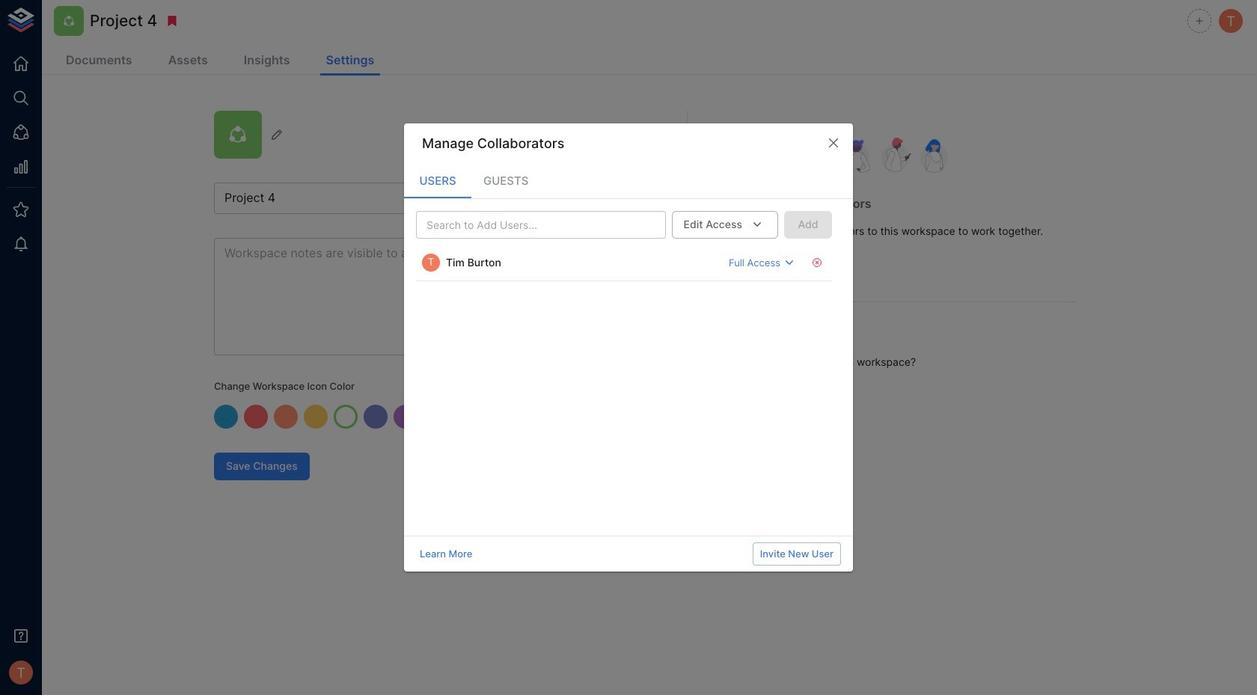 Task type: vqa. For each thing, say whether or not it's contained in the screenshot.
Search to Add Users... text box
yes



Task type: locate. For each thing, give the bounding box(es) containing it.
tab list
[[404, 163, 853, 198]]

Workspace Name text field
[[214, 183, 639, 214]]

dialog
[[404, 124, 853, 572]]



Task type: describe. For each thing, give the bounding box(es) containing it.
Search to Add Users... text field
[[421, 216, 637, 234]]

Workspace notes are visible to all members and guests. text field
[[214, 238, 639, 356]]

remove bookmark image
[[166, 14, 179, 28]]



